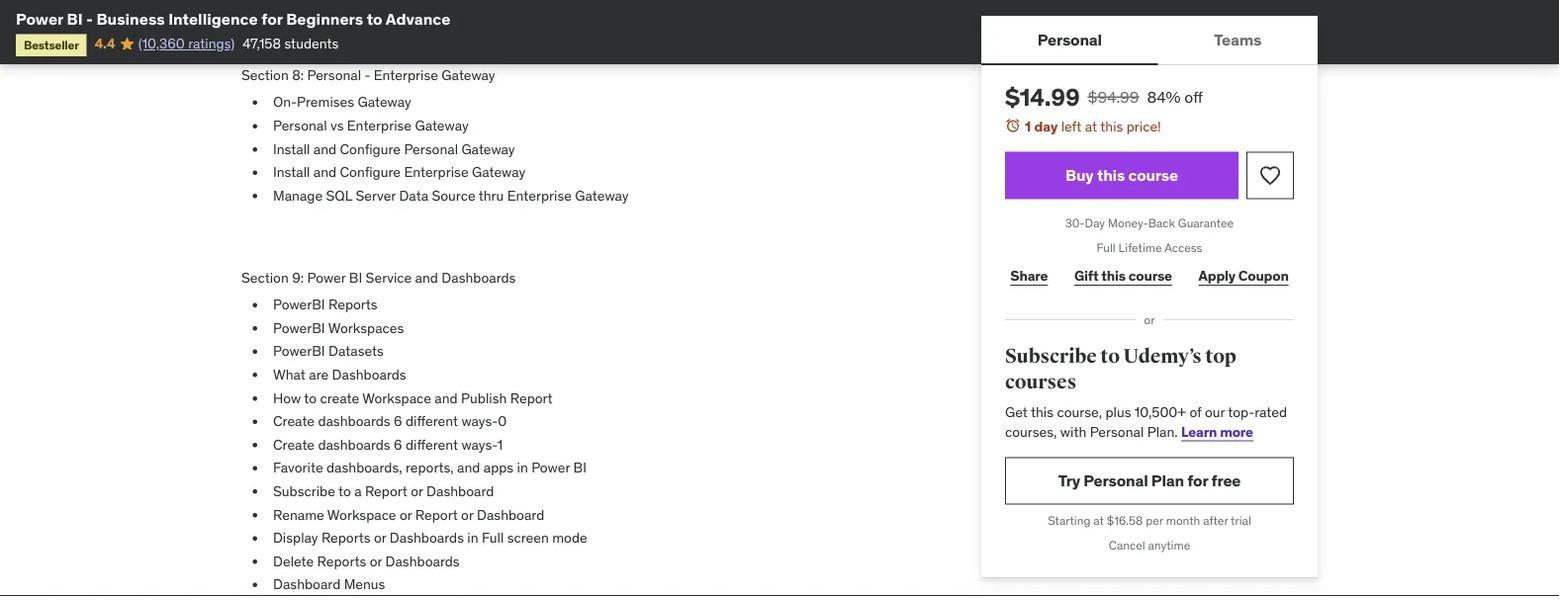 Task type: describe. For each thing, give the bounding box(es) containing it.
mode
[[552, 530, 588, 548]]

reports,
[[406, 460, 454, 478]]

source
[[432, 187, 476, 205]]

1 configure from the top
[[340, 140, 401, 158]]

courses
[[1006, 370, 1077, 395]]

gift
[[1075, 267, 1099, 285]]

course for buy this course
[[1129, 165, 1179, 186]]

0 vertical spatial -
[[86, 8, 93, 29]]

delete
[[273, 553, 314, 571]]

get this course, plus 10,500+ of our top-rated courses, with personal plan.
[[1006, 404, 1288, 441]]

section for section 8: personal - enterprise gateway on-premises gateway personal vs enterprise gateway install and configure personal gateway install and configure enterprise gateway manage sql server data source thru enterprise gateway
[[242, 66, 289, 84]]

personal button
[[982, 16, 1159, 63]]

on-
[[273, 94, 297, 112]]

starting at $16.58 per month after trial cancel anytime
[[1048, 514, 1252, 554]]

2 vertical spatial reports
[[317, 553, 366, 571]]

for inside try personal plan for free "link"
[[1188, 471, 1209, 491]]

2 vertical spatial bi
[[574, 460, 587, 478]]

server
[[356, 187, 396, 205]]

ratings)
[[188, 35, 235, 52]]

teams button
[[1159, 16, 1318, 63]]

and left apps
[[457, 460, 480, 478]]

top-
[[1229, 404, 1255, 421]]

2 vertical spatial dashboard
[[273, 577, 341, 594]]

buy this course
[[1066, 165, 1179, 186]]

0
[[498, 413, 507, 431]]

thru
[[479, 187, 504, 205]]

left
[[1062, 117, 1082, 135]]

9:
[[292, 269, 304, 287]]

2 dashboards from the top
[[318, 437, 391, 454]]

favorite
[[273, 460, 323, 478]]

1 powerbi from the top
[[273, 296, 325, 314]]

screen
[[507, 530, 549, 548]]

$14.99 $94.99 84% off
[[1006, 82, 1204, 112]]

1 horizontal spatial 1
[[1025, 117, 1032, 135]]

1 vertical spatial report
[[365, 483, 408, 501]]

service
[[366, 269, 412, 287]]

this for get
[[1031, 404, 1054, 421]]

more
[[1221, 423, 1254, 441]]

2 6 from the top
[[394, 437, 402, 454]]

try
[[1059, 471, 1081, 491]]

0 horizontal spatial in
[[468, 530, 479, 548]]

plan
[[1152, 471, 1185, 491]]

0 vertical spatial in
[[517, 460, 528, 478]]

display
[[273, 530, 318, 548]]

enterprise right thru
[[508, 187, 572, 205]]

alarm image
[[1006, 118, 1021, 134]]

and left publish
[[435, 390, 458, 408]]

1 different from the top
[[406, 413, 458, 431]]

trial
[[1231, 514, 1252, 529]]

2 horizontal spatial power
[[532, 460, 570, 478]]

price!
[[1127, 117, 1162, 135]]

apply coupon
[[1199, 267, 1289, 285]]

per
[[1146, 514, 1164, 529]]

1 vertical spatial dashboard
[[477, 507, 545, 524]]

beginners
[[286, 8, 363, 29]]

subscribe inside section 9: power bi service and dashboards powerbi reports powerbi workspaces powerbi datasets what are dashboards how to create workspace and publish report create dashboards 6 different ways-0 create dashboards 6 different ways-1 favorite dashboards, reports, and apps in power bi subscribe to a report or dashboard rename workspace or report or dashboard display reports or dashboards in full screen mode delete reports or dashboards dashboard menus
[[273, 483, 335, 501]]

try personal plan for free
[[1059, 471, 1241, 491]]

to left advance
[[367, 8, 383, 29]]

cancel
[[1109, 538, 1146, 554]]

1 create from the top
[[273, 413, 315, 431]]

3 powerbi from the top
[[273, 343, 325, 361]]

to left the 'a'
[[339, 483, 351, 501]]

2 powerbi from the top
[[273, 320, 325, 338]]

dashboards,
[[327, 460, 402, 478]]

try personal plan for free link
[[1006, 458, 1295, 505]]

learn
[[1182, 423, 1218, 441]]

top
[[1206, 345, 1237, 369]]

day
[[1035, 117, 1058, 135]]

learn more link
[[1182, 423, 1254, 441]]

vs
[[331, 117, 344, 135]]

at inside the starting at $16.58 per month after trial cancel anytime
[[1094, 514, 1104, 529]]

2 install from the top
[[273, 164, 310, 182]]

get
[[1006, 404, 1028, 421]]

free
[[1212, 471, 1241, 491]]

2 different from the top
[[406, 437, 458, 454]]

full inside the 30-day money-back guarantee full lifetime access
[[1097, 240, 1116, 256]]

personal inside button
[[1038, 29, 1103, 49]]

1 ways- from the top
[[462, 413, 498, 431]]

0 vertical spatial reports
[[329, 296, 378, 314]]

1 horizontal spatial power
[[307, 269, 346, 287]]

1 day left at this price!
[[1025, 117, 1162, 135]]

tab list containing personal
[[982, 16, 1318, 65]]

this for gift
[[1102, 267, 1126, 285]]

back
[[1149, 216, 1176, 231]]

1 inside section 9: power bi service and dashboards powerbi reports powerbi workspaces powerbi datasets what are dashboards how to create workspace and publish report create dashboards 6 different ways-0 create dashboards 6 different ways-1 favorite dashboards, reports, and apps in power bi subscribe to a report or dashboard rename workspace or report or dashboard display reports or dashboards in full screen mode delete reports or dashboards dashboard menus
[[498, 437, 503, 454]]

1 install from the top
[[273, 140, 310, 158]]

- inside section 8: personal - enterprise gateway on-premises gateway personal vs enterprise gateway install and configure personal gateway install and configure enterprise gateway manage sql server data source thru enterprise gateway
[[365, 66, 371, 84]]

buy
[[1066, 165, 1094, 186]]

(10,360
[[138, 35, 185, 52]]

lifetime
[[1119, 240, 1163, 256]]

30-
[[1066, 216, 1085, 231]]

anytime
[[1149, 538, 1191, 554]]

subscribe to udemy's top courses
[[1006, 345, 1237, 395]]

learn more
[[1182, 423, 1254, 441]]

0 vertical spatial at
[[1086, 117, 1098, 135]]

section 8: personal - enterprise gateway on-premises gateway personal vs enterprise gateway install and configure personal gateway install and configure enterprise gateway manage sql server data source thru enterprise gateway
[[242, 66, 629, 205]]

datasets
[[329, 343, 384, 361]]

students
[[284, 35, 339, 52]]

1 dashboards from the top
[[318, 413, 391, 431]]

courses,
[[1006, 423, 1057, 441]]

access
[[1165, 240, 1203, 256]]

full inside section 9: power bi service and dashboards powerbi reports powerbi workspaces powerbi datasets what are dashboards how to create workspace and publish report create dashboards 6 different ways-0 create dashboards 6 different ways-1 favorite dashboards, reports, and apps in power bi subscribe to a report or dashboard rename workspace or report or dashboard display reports or dashboards in full screen mode delete reports or dashboards dashboard menus
[[482, 530, 504, 548]]

enterprise right the vs
[[347, 117, 412, 135]]

apply
[[1199, 267, 1236, 285]]



Task type: vqa. For each thing, say whether or not it's contained in the screenshot.
2nd THE SMALL image from the bottom
no



Task type: locate. For each thing, give the bounding box(es) containing it.
(10,360 ratings)
[[138, 35, 235, 52]]

personal down plus
[[1090, 423, 1144, 441]]

power bi - business intelligence for beginners to advance
[[16, 8, 451, 29]]

workspaces
[[328, 320, 404, 338]]

report right the 'a'
[[365, 483, 408, 501]]

0 vertical spatial configure
[[340, 140, 401, 158]]

report right publish
[[510, 390, 553, 408]]

enterprise down advance
[[374, 66, 438, 84]]

1 vertical spatial in
[[468, 530, 479, 548]]

dashboard down reports,
[[427, 483, 494, 501]]

are
[[309, 366, 329, 384]]

bi up bestseller
[[67, 8, 83, 29]]

84%
[[1148, 87, 1181, 107]]

1 horizontal spatial in
[[517, 460, 528, 478]]

2 vertical spatial powerbi
[[273, 343, 325, 361]]

of
[[1190, 404, 1202, 421]]

0 vertical spatial full
[[1097, 240, 1116, 256]]

this up courses,
[[1031, 404, 1054, 421]]

in left screen
[[468, 530, 479, 548]]

plan.
[[1148, 423, 1178, 441]]

different
[[406, 413, 458, 431], [406, 437, 458, 454]]

0 vertical spatial course
[[1129, 165, 1179, 186]]

0 vertical spatial report
[[510, 390, 553, 408]]

1 horizontal spatial -
[[365, 66, 371, 84]]

publish
[[461, 390, 507, 408]]

create down 'how'
[[273, 413, 315, 431]]

sql
[[326, 187, 352, 205]]

1 horizontal spatial report
[[416, 507, 458, 524]]

personal up $14.99
[[1038, 29, 1103, 49]]

intelligence
[[168, 8, 258, 29]]

1 vertical spatial section
[[242, 269, 289, 287]]

share button
[[1006, 257, 1054, 296]]

for left free
[[1188, 471, 1209, 491]]

gift this course
[[1075, 267, 1173, 285]]

0 vertical spatial 1
[[1025, 117, 1032, 135]]

- left business
[[86, 8, 93, 29]]

course down lifetime
[[1129, 267, 1173, 285]]

in
[[517, 460, 528, 478], [468, 530, 479, 548]]

1 right alarm image
[[1025, 117, 1032, 135]]

ways- down publish
[[462, 413, 498, 431]]

add to wishlist image
[[1259, 164, 1283, 188]]

in right apps
[[517, 460, 528, 478]]

workspace right create
[[362, 390, 431, 408]]

power right 9:
[[307, 269, 346, 287]]

0 vertical spatial workspace
[[362, 390, 431, 408]]

this right buy
[[1098, 165, 1125, 186]]

1 section from the top
[[242, 66, 289, 84]]

personal up premises on the top left of page
[[307, 66, 361, 84]]

apply coupon button
[[1194, 257, 1295, 296]]

off
[[1185, 87, 1204, 107]]

10,500+
[[1135, 404, 1187, 421]]

full
[[1097, 240, 1116, 256], [482, 530, 504, 548]]

and down the vs
[[314, 140, 337, 158]]

udemy's
[[1124, 345, 1202, 369]]

1 vertical spatial configure
[[340, 164, 401, 182]]

1 vertical spatial bi
[[349, 269, 362, 287]]

reports
[[329, 296, 378, 314], [322, 530, 371, 548], [317, 553, 366, 571]]

this right "gift"
[[1102, 267, 1126, 285]]

47,158 students
[[243, 35, 339, 52]]

section inside section 8: personal - enterprise gateway on-premises gateway personal vs enterprise gateway install and configure personal gateway install and configure enterprise gateway manage sql server data source thru enterprise gateway
[[242, 66, 289, 84]]

1 vertical spatial course
[[1129, 267, 1173, 285]]

6
[[394, 413, 402, 431], [394, 437, 402, 454]]

2 horizontal spatial bi
[[574, 460, 587, 478]]

course up back
[[1129, 165, 1179, 186]]

how
[[273, 390, 301, 408]]

2 vertical spatial report
[[416, 507, 458, 524]]

0 horizontal spatial -
[[86, 8, 93, 29]]

to inside subscribe to udemy's top courses
[[1101, 345, 1120, 369]]

1 course from the top
[[1129, 165, 1179, 186]]

workspace down the 'a'
[[327, 507, 396, 524]]

0 vertical spatial create
[[273, 413, 315, 431]]

bestseller
[[24, 37, 79, 52]]

guarantee
[[1179, 216, 1234, 231]]

0 horizontal spatial power
[[16, 8, 63, 29]]

course
[[1129, 165, 1179, 186], [1129, 267, 1173, 285]]

2 configure from the top
[[340, 164, 401, 182]]

2 horizontal spatial report
[[510, 390, 553, 408]]

2 create from the top
[[273, 437, 315, 454]]

section inside section 9: power bi service and dashboards powerbi reports powerbi workspaces powerbi datasets what are dashboards how to create workspace and publish report create dashboards 6 different ways-0 create dashboards 6 different ways-1 favorite dashboards, reports, and apps in power bi subscribe to a report or dashboard rename workspace or report or dashboard display reports or dashboards in full screen mode delete reports or dashboards dashboard menus
[[242, 269, 289, 287]]

power up bestseller
[[16, 8, 63, 29]]

and up sql
[[314, 164, 337, 182]]

2 section from the top
[[242, 269, 289, 287]]

this inside get this course, plus 10,500+ of our top-rated courses, with personal plan.
[[1031, 404, 1054, 421]]

course inside gift this course link
[[1129, 267, 1173, 285]]

1 up apps
[[498, 437, 503, 454]]

reports up workspaces
[[329, 296, 378, 314]]

power right apps
[[532, 460, 570, 478]]

install
[[273, 140, 310, 158], [273, 164, 310, 182]]

subscribe up rename
[[273, 483, 335, 501]]

tab list
[[982, 16, 1318, 65]]

full left screen
[[482, 530, 504, 548]]

dashboard down delete
[[273, 577, 341, 594]]

this for buy
[[1098, 165, 1125, 186]]

to left the udemy's
[[1101, 345, 1120, 369]]

create
[[273, 413, 315, 431], [273, 437, 315, 454]]

a
[[354, 483, 362, 501]]

powerbi
[[273, 296, 325, 314], [273, 320, 325, 338], [273, 343, 325, 361]]

share
[[1011, 267, 1048, 285]]

teams
[[1215, 29, 1262, 49]]

for up 47,158 at the top left of the page
[[261, 8, 283, 29]]

2 course from the top
[[1129, 267, 1173, 285]]

personal up data
[[404, 140, 458, 158]]

0 vertical spatial section
[[242, 66, 289, 84]]

this inside button
[[1098, 165, 1125, 186]]

money-
[[1109, 216, 1149, 231]]

0 vertical spatial bi
[[67, 8, 83, 29]]

ways- up apps
[[462, 437, 498, 454]]

apps
[[484, 460, 514, 478]]

0 horizontal spatial 1
[[498, 437, 503, 454]]

reports down the 'a'
[[322, 530, 371, 548]]

after
[[1204, 514, 1229, 529]]

0 vertical spatial for
[[261, 8, 283, 29]]

reports up menus
[[317, 553, 366, 571]]

1 vertical spatial 6
[[394, 437, 402, 454]]

with
[[1061, 423, 1087, 441]]

dashboards down create
[[318, 413, 391, 431]]

1 vertical spatial full
[[482, 530, 504, 548]]

1 vertical spatial 1
[[498, 437, 503, 454]]

dashboard up screen
[[477, 507, 545, 524]]

1 vertical spatial subscribe
[[273, 483, 335, 501]]

0 vertical spatial subscribe
[[1006, 345, 1097, 369]]

- right 8:
[[365, 66, 371, 84]]

personal up $16.58
[[1084, 471, 1149, 491]]

and right service
[[415, 269, 438, 287]]

report down reports,
[[416, 507, 458, 524]]

advance
[[386, 8, 451, 29]]

rename
[[273, 507, 324, 524]]

what
[[273, 366, 306, 384]]

our
[[1206, 404, 1226, 421]]

1 vertical spatial different
[[406, 437, 458, 454]]

personal inside "link"
[[1084, 471, 1149, 491]]

1 vertical spatial create
[[273, 437, 315, 454]]

coupon
[[1239, 267, 1289, 285]]

0 horizontal spatial bi
[[67, 8, 83, 29]]

data
[[399, 187, 429, 205]]

starting
[[1048, 514, 1091, 529]]

gateway
[[442, 66, 495, 84], [358, 94, 411, 112], [415, 117, 469, 135], [462, 140, 515, 158], [472, 164, 526, 182], [575, 187, 629, 205]]

1 vertical spatial -
[[365, 66, 371, 84]]

create
[[320, 390, 359, 408]]

dashboards up dashboards,
[[318, 437, 391, 454]]

0 vertical spatial ways-
[[462, 413, 498, 431]]

30-day money-back guarantee full lifetime access
[[1066, 216, 1234, 256]]

1
[[1025, 117, 1032, 135], [498, 437, 503, 454]]

1 horizontal spatial for
[[1188, 471, 1209, 491]]

0 horizontal spatial subscribe
[[273, 483, 335, 501]]

course inside buy this course button
[[1129, 165, 1179, 186]]

menus
[[344, 577, 385, 594]]

business
[[96, 8, 165, 29]]

0 vertical spatial powerbi
[[273, 296, 325, 314]]

1 vertical spatial workspace
[[327, 507, 396, 524]]

0 vertical spatial install
[[273, 140, 310, 158]]

1 vertical spatial ways-
[[462, 437, 498, 454]]

dashboards
[[318, 413, 391, 431], [318, 437, 391, 454]]

1 vertical spatial reports
[[322, 530, 371, 548]]

0 vertical spatial dashboards
[[318, 413, 391, 431]]

configure up server
[[340, 164, 401, 182]]

0 vertical spatial different
[[406, 413, 458, 431]]

premises
[[297, 94, 354, 112]]

enterprise
[[374, 66, 438, 84], [347, 117, 412, 135], [404, 164, 469, 182], [508, 187, 572, 205]]

create up favorite
[[273, 437, 315, 454]]

at right left
[[1086, 117, 1098, 135]]

this down $94.99
[[1101, 117, 1124, 135]]

$14.99
[[1006, 82, 1080, 112]]

bi up mode
[[574, 460, 587, 478]]

$94.99
[[1088, 87, 1140, 107]]

configure down the vs
[[340, 140, 401, 158]]

1 6 from the top
[[394, 413, 402, 431]]

1 horizontal spatial full
[[1097, 240, 1116, 256]]

enterprise up source
[[404, 164, 469, 182]]

section 9: power bi service and dashboards powerbi reports powerbi workspaces powerbi datasets what are dashboards how to create workspace and publish report create dashboards 6 different ways-0 create dashboards 6 different ways-1 favorite dashboards, reports, and apps in power bi subscribe to a report or dashboard rename workspace or report or dashboard display reports or dashboards in full screen mode delete reports or dashboards dashboard menus
[[242, 269, 588, 594]]

47,158
[[243, 35, 281, 52]]

2 ways- from the top
[[462, 437, 498, 454]]

to right 'how'
[[304, 390, 317, 408]]

and
[[314, 140, 337, 158], [314, 164, 337, 182], [415, 269, 438, 287], [435, 390, 458, 408], [457, 460, 480, 478]]

personal down the on- at the top left of page
[[273, 117, 327, 135]]

month
[[1167, 514, 1201, 529]]

bi left service
[[349, 269, 362, 287]]

manage
[[273, 187, 323, 205]]

subscribe inside subscribe to udemy's top courses
[[1006, 345, 1097, 369]]

section left 9:
[[242, 269, 289, 287]]

1 vertical spatial dashboards
[[318, 437, 391, 454]]

or
[[1145, 312, 1156, 328], [411, 483, 423, 501], [400, 507, 412, 524], [461, 507, 474, 524], [374, 530, 386, 548], [370, 553, 382, 571]]

section for section 9: power bi service and dashboards powerbi reports powerbi workspaces powerbi datasets what are dashboards how to create workspace and publish report create dashboards 6 different ways-0 create dashboards 6 different ways-1 favorite dashboards, reports, and apps in power bi subscribe to a report or dashboard rename workspace or report or dashboard display reports or dashboards in full screen mode delete reports or dashboards dashboard menus
[[242, 269, 289, 287]]

1 vertical spatial install
[[273, 164, 310, 182]]

1 horizontal spatial bi
[[349, 269, 362, 287]]

0 vertical spatial power
[[16, 8, 63, 29]]

0 horizontal spatial report
[[365, 483, 408, 501]]

0 vertical spatial 6
[[394, 413, 402, 431]]

1 vertical spatial at
[[1094, 514, 1104, 529]]

$16.58
[[1107, 514, 1144, 529]]

4.4
[[95, 35, 115, 52]]

course,
[[1058, 404, 1103, 421]]

at left $16.58
[[1094, 514, 1104, 529]]

2 vertical spatial power
[[532, 460, 570, 478]]

course for gift this course
[[1129, 267, 1173, 285]]

1 vertical spatial power
[[307, 269, 346, 287]]

1 horizontal spatial subscribe
[[1006, 345, 1097, 369]]

plus
[[1106, 404, 1132, 421]]

rated
[[1255, 404, 1288, 421]]

bi
[[67, 8, 83, 29], [349, 269, 362, 287], [574, 460, 587, 478]]

0 vertical spatial dashboard
[[427, 483, 494, 501]]

0 horizontal spatial for
[[261, 8, 283, 29]]

full down day
[[1097, 240, 1116, 256]]

buy this course button
[[1006, 152, 1239, 200]]

1 vertical spatial for
[[1188, 471, 1209, 491]]

dashboard
[[427, 483, 494, 501], [477, 507, 545, 524], [273, 577, 341, 594]]

0 horizontal spatial full
[[482, 530, 504, 548]]

section down 47,158 at the top left of the page
[[242, 66, 289, 84]]

personal inside get this course, plus 10,500+ of our top-rated courses, with personal plan.
[[1090, 423, 1144, 441]]

1 vertical spatial powerbi
[[273, 320, 325, 338]]

subscribe up "courses" at the right of the page
[[1006, 345, 1097, 369]]



